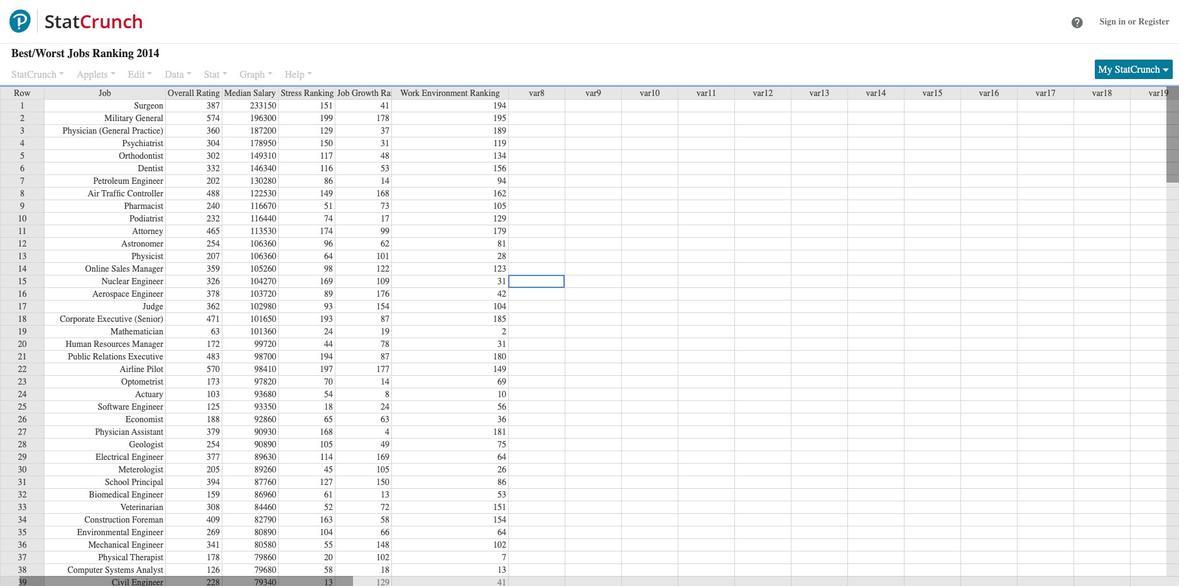 Task type: describe. For each thing, give the bounding box(es) containing it.
101650
[[250, 314, 276, 325]]

0 vertical spatial 64
[[324, 251, 333, 262]]

0 horizontal spatial 63
[[211, 327, 220, 337]]

148
[[376, 540, 389, 551]]

62
[[381, 239, 389, 249]]

1 ranking from the left
[[304, 88, 334, 99]]

1 horizontal spatial 17
[[381, 214, 389, 224]]

74
[[324, 214, 333, 224]]

302
[[207, 151, 220, 161]]

181
[[493, 427, 506, 438]]

173
[[207, 377, 220, 388]]

409
[[207, 515, 220, 526]]

102980
[[250, 302, 276, 312]]

163
[[320, 515, 333, 526]]

1 vertical spatial 13
[[381, 490, 389, 501]]

70
[[324, 377, 333, 388]]

51
[[324, 201, 333, 212]]

register
[[1138, 16, 1170, 27]]

var11
[[697, 88, 716, 99]]

engineer for aerospace engineer
[[132, 289, 163, 300]]

0 horizontal spatial 8
[[20, 188, 24, 199]]

1 horizontal spatial 149
[[493, 364, 506, 375]]

101
[[376, 251, 389, 262]]

air
[[88, 188, 99, 199]]

biomedical engineer
[[89, 490, 163, 501]]

98410
[[254, 364, 276, 375]]

sign in or register banner
[[0, 0, 1179, 45]]

0 horizontal spatial 129
[[320, 126, 333, 136]]

269
[[207, 528, 220, 538]]

Data set title: click to edit text field
[[11, 45, 222, 62]]

0 vertical spatial 24
[[324, 327, 333, 337]]

physician for physician assistant
[[95, 427, 129, 438]]

0 vertical spatial 7
[[20, 176, 24, 187]]

1 vertical spatial 104
[[320, 528, 333, 538]]

2 horizontal spatial 105
[[493, 201, 506, 212]]

6
[[20, 163, 24, 174]]

1 horizontal spatial 102
[[493, 540, 506, 551]]

193
[[320, 314, 333, 325]]

1 vertical spatial 169
[[376, 452, 389, 463]]

electrical
[[96, 452, 129, 463]]

environmental
[[77, 528, 129, 538]]

1 horizontal spatial 168
[[376, 188, 389, 199]]

98
[[324, 264, 333, 275]]

2 horizontal spatial 24
[[381, 402, 389, 413]]

economist
[[126, 415, 163, 425]]

483
[[207, 352, 220, 362]]

engineer for biomedical engineer
[[132, 490, 163, 501]]

185
[[493, 314, 506, 325]]

93350
[[254, 402, 276, 413]]

49
[[381, 440, 389, 450]]

72
[[381, 503, 389, 513]]

1 horizontal spatial 2
[[502, 327, 506, 337]]

32
[[18, 490, 27, 501]]

environment
[[422, 88, 468, 99]]

87 for 194
[[381, 352, 389, 362]]

sign in or register
[[1100, 16, 1170, 27]]

187200
[[250, 126, 276, 136]]

1 horizontal spatial 58
[[381, 515, 389, 526]]

(general
[[99, 126, 130, 136]]

574
[[207, 113, 220, 124]]

var10
[[640, 88, 660, 99]]

174
[[320, 226, 333, 237]]

0 vertical spatial 36
[[498, 415, 506, 425]]

my statcrunch ▾ button
[[1095, 60, 1173, 79]]

1 horizontal spatial 86
[[498, 477, 506, 488]]

2 19 from the left
[[381, 327, 389, 337]]

0 horizontal spatial 10
[[18, 214, 27, 224]]

78
[[381, 339, 389, 350]]

1 horizontal spatial 154
[[493, 515, 506, 526]]

2 job from the left
[[337, 88, 350, 99]]

sign
[[1100, 16, 1116, 27]]

foreman
[[132, 515, 163, 526]]

1 vertical spatial 63
[[381, 415, 389, 425]]

my statcrunch ▾ main content
[[0, 44, 1179, 587]]

nuclear
[[102, 276, 129, 287]]

pilot
[[147, 364, 163, 375]]

362
[[207, 302, 220, 312]]

electrical engineer
[[96, 452, 163, 463]]

engineer for electrical engineer
[[132, 452, 163, 463]]

manager for online sales manager
[[132, 264, 163, 275]]

80580
[[254, 540, 276, 551]]

188
[[207, 415, 220, 425]]

14 for petroleum engineer
[[381, 176, 389, 187]]

66
[[381, 528, 389, 538]]

var13
[[809, 88, 829, 99]]

31 up 42
[[498, 276, 506, 287]]

petroleum
[[93, 176, 129, 187]]

pharmacist
[[124, 201, 163, 212]]

0 horizontal spatial 4
[[20, 138, 24, 149]]

2 horizontal spatial 13
[[498, 565, 506, 576]]

physician for physician (general practice)
[[63, 126, 97, 136]]

89
[[324, 289, 333, 300]]

geologist
[[129, 440, 163, 450]]

var9
[[586, 88, 601, 99]]

205
[[207, 465, 220, 476]]

1 vertical spatial 102
[[376, 553, 389, 563]]

0 vertical spatial executive
[[97, 314, 132, 325]]

1 vertical spatial 194
[[320, 352, 333, 362]]

103720
[[250, 289, 276, 300]]

1 vertical spatial 14
[[18, 264, 27, 275]]

27
[[18, 427, 27, 438]]

salary
[[253, 88, 276, 99]]

387
[[207, 101, 220, 111]]

0 horizontal spatial 178
[[207, 553, 220, 563]]

row
[[14, 88, 31, 99]]

308
[[207, 503, 220, 513]]

106360 for 207
[[250, 251, 276, 262]]

computer
[[68, 565, 103, 576]]

149310
[[250, 151, 276, 161]]

physicist
[[132, 251, 163, 262]]

0 vertical spatial 151
[[320, 101, 333, 111]]

81
[[498, 239, 506, 249]]

biomedical
[[89, 490, 129, 501]]

traffic
[[101, 188, 125, 199]]

manager for human resources manager
[[132, 339, 163, 350]]

326
[[207, 276, 220, 287]]

177
[[376, 364, 389, 375]]

0 vertical spatial 149
[[320, 188, 333, 199]]

0 horizontal spatial 168
[[320, 427, 333, 438]]

471
[[207, 314, 220, 325]]

2 ranking from the left
[[381, 88, 411, 99]]

1 vertical spatial 7
[[502, 553, 506, 563]]

orthodontist
[[119, 151, 163, 161]]

my statcrunch ▾
[[1098, 64, 1169, 75]]

computer systems analyst
[[68, 565, 163, 576]]

mechanical engineer
[[88, 540, 163, 551]]

31 up 48
[[381, 138, 389, 149]]

29
[[18, 452, 27, 463]]

engineer for nuclear engineer
[[132, 276, 163, 287]]

1 vertical spatial 26
[[498, 465, 506, 476]]

341
[[207, 540, 220, 551]]

work environment ranking
[[400, 88, 500, 99]]

199
[[320, 113, 333, 124]]

1 vertical spatial 105
[[320, 440, 333, 450]]

1 vertical spatial executive
[[128, 352, 163, 362]]

var12
[[753, 88, 773, 99]]

growth
[[352, 88, 379, 99]]

117
[[320, 151, 333, 161]]

1 horizontal spatial 129
[[493, 214, 506, 224]]

0 vertical spatial 28
[[498, 251, 506, 262]]

engineer for mechanical engineer
[[132, 540, 163, 551]]

1 vertical spatial 24
[[18, 389, 27, 400]]

92860
[[254, 415, 276, 425]]

0 horizontal spatial 17
[[18, 302, 27, 312]]

1 job from the left
[[99, 88, 111, 99]]

1 vertical spatial 37
[[18, 553, 27, 563]]

0 horizontal spatial 13
[[18, 251, 27, 262]]

in
[[1119, 16, 1126, 27]]

0 vertical spatial 178
[[376, 113, 389, 124]]

airline pilot
[[120, 364, 163, 375]]



Task type: vqa. For each thing, say whether or not it's contained in the screenshot.


Task type: locate. For each thing, give the bounding box(es) containing it.
1 vertical spatial 4
[[385, 427, 389, 438]]

engineer for petroleum engineer
[[132, 176, 163, 187]]

1 87 from the top
[[381, 314, 389, 325]]

astronomer
[[121, 239, 163, 249]]

178950
[[250, 138, 276, 149]]

1 horizontal spatial job
[[337, 88, 350, 99]]

169 down 49
[[376, 452, 389, 463]]

37 up 48
[[381, 126, 389, 136]]

36 down "35"
[[18, 540, 27, 551]]

10 up 56
[[498, 389, 506, 400]]

30
[[18, 465, 27, 476]]

106360
[[250, 239, 276, 249], [250, 251, 276, 262]]

mathematician
[[111, 327, 163, 337]]

20 up 21
[[18, 339, 27, 350]]

meterologist
[[118, 465, 163, 476]]

0 horizontal spatial 7
[[20, 176, 24, 187]]

rating
[[196, 88, 220, 99]]

1 horizontal spatial 36
[[498, 415, 506, 425]]

1 vertical spatial 18
[[324, 402, 333, 413]]

0 vertical spatial 14
[[381, 176, 389, 187]]

31 up the 32
[[18, 477, 27, 488]]

64 for 169
[[498, 452, 506, 463]]

105 down 49
[[376, 465, 389, 476]]

240
[[207, 201, 220, 212]]

232
[[207, 214, 220, 224]]

86 down 75
[[498, 477, 506, 488]]

0 horizontal spatial 36
[[18, 540, 27, 551]]

11
[[18, 226, 27, 237]]

125
[[207, 402, 220, 413]]

151
[[320, 101, 333, 111], [493, 503, 506, 513]]

0 horizontal spatial 19
[[18, 327, 27, 337]]

8
[[20, 188, 24, 199], [385, 389, 389, 400]]

58 down 55
[[324, 565, 333, 576]]

19 up 21
[[18, 327, 27, 337]]

general
[[135, 113, 163, 124]]

89260
[[254, 465, 276, 476]]

14
[[381, 176, 389, 187], [18, 264, 27, 275], [381, 377, 389, 388]]

aerospace engineer
[[92, 289, 163, 300]]

2 vertical spatial 18
[[381, 565, 389, 576]]

58 down 72
[[381, 515, 389, 526]]

18 down 54
[[324, 402, 333, 413]]

systems
[[105, 565, 134, 576]]

36 down 56
[[498, 415, 506, 425]]

online
[[85, 264, 109, 275]]

ranking up 195
[[470, 88, 500, 99]]

2 106360 from the top
[[250, 251, 276, 262]]

101360
[[250, 327, 276, 337]]

149 down 180 on the bottom
[[493, 364, 506, 375]]

65
[[324, 415, 333, 425]]

8 engineer from the top
[[132, 540, 163, 551]]

engineer up judge
[[132, 289, 163, 300]]

ranking up 199
[[304, 88, 334, 99]]

engineer
[[132, 176, 163, 187], [132, 276, 163, 287], [132, 289, 163, 300], [132, 402, 163, 413], [132, 452, 163, 463], [132, 490, 163, 501], [132, 528, 163, 538], [132, 540, 163, 551]]

106360 up 105260
[[250, 251, 276, 262]]

statcrunch top level menu menu bar
[[0, 60, 1179, 84]]

64
[[324, 251, 333, 262], [498, 452, 506, 463], [498, 528, 506, 538]]

53 down 48
[[381, 163, 389, 174]]

168 up '73' on the top left of the page
[[376, 188, 389, 199]]

87 up the 78
[[381, 314, 389, 325]]

19
[[18, 327, 27, 337], [381, 327, 389, 337]]

executive
[[97, 314, 132, 325], [128, 352, 163, 362]]

254 for 90890
[[207, 440, 220, 450]]

0 vertical spatial 254
[[207, 239, 220, 249]]

0 horizontal spatial 104
[[320, 528, 333, 538]]

1 horizontal spatial 151
[[493, 503, 506, 513]]

0 horizontal spatial 169
[[320, 276, 333, 287]]

executive up human resources manager
[[97, 314, 132, 325]]

15
[[18, 276, 27, 287]]

17
[[381, 214, 389, 224], [18, 302, 27, 312]]

169 down 98
[[320, 276, 333, 287]]

0 vertical spatial 106360
[[250, 239, 276, 249]]

controller
[[127, 188, 163, 199]]

28 down 81
[[498, 251, 506, 262]]

0 horizontal spatial 53
[[381, 163, 389, 174]]

principal
[[132, 477, 163, 488]]

359
[[207, 264, 220, 275]]

2 manager from the top
[[132, 339, 163, 350]]

0 horizontal spatial 150
[[320, 138, 333, 149]]

87
[[381, 314, 389, 325], [381, 352, 389, 362]]

1 vertical spatial 36
[[18, 540, 27, 551]]

8 down 177
[[385, 389, 389, 400]]

corporate
[[60, 314, 95, 325]]

stress
[[281, 88, 302, 99]]

menu bar
[[0, 63, 377, 84]]

manager down physicist
[[132, 264, 163, 275]]

5 engineer from the top
[[132, 452, 163, 463]]

1 vertical spatial 8
[[385, 389, 389, 400]]

168 down 65
[[320, 427, 333, 438]]

360
[[207, 126, 220, 136]]

menu bar inside statcrunch top level menu menu bar
[[0, 63, 377, 84]]

14 up the 15
[[18, 264, 27, 275]]

engineer down foreman
[[132, 528, 163, 538]]

1 vertical spatial 2
[[502, 327, 506, 337]]

12
[[18, 239, 27, 249]]

24 up 44
[[324, 327, 333, 337]]

engineer for environmental engineer
[[132, 528, 163, 538]]

105 down 162
[[493, 201, 506, 212]]

254 for 106360
[[207, 239, 220, 249]]

1 106360 from the top
[[250, 239, 276, 249]]

113530
[[250, 226, 276, 237]]

1 254 from the top
[[207, 239, 220, 249]]

sign in or register link
[[1100, 0, 1170, 43]]

1 vertical spatial 168
[[320, 427, 333, 438]]

1 horizontal spatial 53
[[498, 490, 506, 501]]

2 vertical spatial 64
[[498, 528, 506, 538]]

var14
[[866, 88, 886, 99]]

129 down 199
[[320, 126, 333, 136]]

106360 for 254
[[250, 239, 276, 249]]

48
[[381, 151, 389, 161]]

executive up the airline pilot
[[128, 352, 163, 362]]

1 vertical spatial 58
[[324, 565, 333, 576]]

104 down 163
[[320, 528, 333, 538]]

194 up '197'
[[320, 352, 333, 362]]

0 vertical spatial 168
[[376, 188, 389, 199]]

254 down 379
[[207, 440, 220, 450]]

87 for 193
[[381, 314, 389, 325]]

1 horizontal spatial ranking
[[381, 88, 411, 99]]

0 vertical spatial 8
[[20, 188, 24, 199]]

physician assistant
[[95, 427, 163, 438]]

engineer for software engineer
[[132, 402, 163, 413]]

189
[[493, 126, 506, 136]]

judge
[[143, 302, 163, 312]]

1 horizontal spatial 104
[[493, 302, 506, 312]]

58
[[381, 515, 389, 526], [324, 565, 333, 576]]

332
[[207, 163, 220, 174]]

1 horizontal spatial 20
[[324, 553, 333, 563]]

13
[[18, 251, 27, 262], [381, 490, 389, 501], [498, 565, 506, 576]]

0 vertical spatial 194
[[493, 101, 506, 111]]

75
[[498, 440, 506, 450]]

physician left (general
[[63, 126, 97, 136]]

18 down 148
[[381, 565, 389, 576]]

var18
[[1092, 88, 1112, 99]]

42
[[498, 289, 506, 300]]

1 vertical spatial 150
[[376, 477, 389, 488]]

engineer up controller in the top left of the page
[[132, 176, 163, 187]]

physician
[[63, 126, 97, 136], [95, 427, 129, 438]]

2 down 185
[[502, 327, 506, 337]]

2 up 3
[[20, 113, 24, 124]]

construction
[[84, 515, 130, 526]]

2 vertical spatial 24
[[381, 402, 389, 413]]

3 engineer from the top
[[132, 289, 163, 300]]

(senior)
[[135, 314, 163, 325]]

202
[[207, 176, 220, 187]]

3 ranking from the left
[[470, 88, 500, 99]]

0 horizontal spatial 105
[[320, 440, 333, 450]]

engineer down actuary on the left
[[132, 402, 163, 413]]

stress ranking job growth ranking
[[281, 88, 411, 99]]

122530
[[250, 188, 276, 199]]

1 manager from the top
[[132, 264, 163, 275]]

engineer down principal
[[132, 490, 163, 501]]

petroleum engineer
[[93, 176, 163, 187]]

0 vertical spatial 2
[[20, 113, 24, 124]]

job left growth
[[337, 88, 350, 99]]

53 down 75
[[498, 490, 506, 501]]

0 vertical spatial 17
[[381, 214, 389, 224]]

1 vertical spatial manager
[[132, 339, 163, 350]]

19 up the 78
[[381, 327, 389, 337]]

24
[[324, 327, 333, 337], [18, 389, 27, 400], [381, 402, 389, 413]]

Empty cell, var8, row 15 text field
[[508, 275, 565, 288]]

64 for 66
[[498, 528, 506, 538]]

0 horizontal spatial 37
[[18, 553, 27, 563]]

0 horizontal spatial job
[[99, 88, 111, 99]]

7 engineer from the top
[[132, 528, 163, 538]]

172
[[207, 339, 220, 350]]

31
[[381, 138, 389, 149], [498, 276, 506, 287], [498, 339, 506, 350], [18, 477, 27, 488]]

63 up 49
[[381, 415, 389, 425]]

1 vertical spatial 64
[[498, 452, 506, 463]]

87 down the 78
[[381, 352, 389, 362]]

86 down 116
[[324, 176, 333, 187]]

1 horizontal spatial 18
[[324, 402, 333, 413]]

2 vertical spatial 14
[[381, 377, 389, 388]]

8 up 9
[[20, 188, 24, 199]]

1 vertical spatial physician
[[95, 427, 129, 438]]

1 vertical spatial 129
[[493, 214, 506, 224]]

488
[[207, 188, 220, 199]]

24 up 49
[[381, 402, 389, 413]]

465
[[207, 226, 220, 237]]

9
[[20, 201, 24, 212]]

1 horizontal spatial 63
[[381, 415, 389, 425]]

overall
[[168, 88, 194, 99]]

178 up 126 at the bottom left
[[207, 553, 220, 563]]

69
[[498, 377, 506, 388]]

86
[[324, 176, 333, 187], [498, 477, 506, 488]]

resources
[[94, 339, 130, 350]]

0 horizontal spatial 86
[[324, 176, 333, 187]]

31 up 180 on the bottom
[[498, 339, 506, 350]]

18 down '16'
[[18, 314, 27, 325]]

106360 down 113530
[[250, 239, 276, 249]]

2 254 from the top
[[207, 440, 220, 450]]

14 down 177
[[381, 377, 389, 388]]

1 horizontal spatial 28
[[498, 251, 506, 262]]

41
[[381, 101, 389, 111]]

14 for optometrist
[[381, 377, 389, 388]]

0 vertical spatial 58
[[381, 515, 389, 526]]

20 down 55
[[324, 553, 333, 563]]

150 up 72
[[376, 477, 389, 488]]

1 19 from the left
[[18, 327, 27, 337]]

14 down 48
[[381, 176, 389, 187]]

0 vertical spatial 53
[[381, 163, 389, 174]]

17 down '16'
[[18, 302, 27, 312]]

99
[[381, 226, 389, 237]]

physician up electrical
[[95, 427, 129, 438]]

0 vertical spatial 37
[[381, 126, 389, 136]]

0 horizontal spatial ranking
[[304, 88, 334, 99]]

4 up 49
[[385, 427, 389, 438]]

6 engineer from the top
[[132, 490, 163, 501]]

0 vertical spatial 169
[[320, 276, 333, 287]]

79860
[[254, 553, 276, 563]]

1 horizontal spatial 37
[[381, 126, 389, 136]]

0 vertical spatial 154
[[376, 302, 389, 312]]

24 up 25 at left bottom
[[18, 389, 27, 400]]

1 vertical spatial 17
[[18, 302, 27, 312]]

engineer down geologist
[[132, 452, 163, 463]]

1 vertical spatial 10
[[498, 389, 506, 400]]

10 down 9
[[18, 214, 27, 224]]

109
[[376, 276, 389, 287]]

26 down 75
[[498, 465, 506, 476]]

1 vertical spatial 254
[[207, 440, 220, 450]]

105 up 114
[[320, 440, 333, 450]]

0 vertical spatial 105
[[493, 201, 506, 212]]

28 up 29
[[18, 440, 27, 450]]

software engineer
[[98, 402, 163, 413]]

180
[[493, 352, 506, 362]]

engineer up aerospace engineer
[[132, 276, 163, 287]]

job up military
[[99, 88, 111, 99]]

1 horizontal spatial 194
[[493, 101, 506, 111]]

90890
[[254, 440, 276, 450]]

4 down 3
[[20, 138, 24, 149]]

194
[[493, 101, 506, 111], [320, 352, 333, 362]]

99720
[[254, 339, 276, 350]]

1 horizontal spatial 105
[[376, 465, 389, 476]]

aerospace
[[92, 289, 129, 300]]

63 up 172
[[211, 327, 220, 337]]

1 horizontal spatial 10
[[498, 389, 506, 400]]

1 vertical spatial 151
[[493, 503, 506, 513]]

0 vertical spatial 104
[[493, 302, 506, 312]]

0 horizontal spatial 102
[[376, 553, 389, 563]]

1 vertical spatial 20
[[324, 553, 333, 563]]

178 down 41
[[376, 113, 389, 124]]

practice)
[[132, 126, 163, 136]]

104270
[[250, 276, 276, 287]]

engineer up therapist
[[132, 540, 163, 551]]

1 vertical spatial 86
[[498, 477, 506, 488]]

var16
[[979, 88, 999, 99]]

0 horizontal spatial 149
[[320, 188, 333, 199]]

ranking up 41
[[381, 88, 411, 99]]

2 87 from the top
[[381, 352, 389, 362]]

1 engineer from the top
[[132, 176, 163, 187]]

2 horizontal spatial ranking
[[470, 88, 500, 99]]

159
[[207, 490, 220, 501]]

manager down mathematician
[[132, 339, 163, 350]]

1 horizontal spatial 8
[[385, 389, 389, 400]]

1 horizontal spatial 150
[[376, 477, 389, 488]]

human
[[66, 339, 92, 350]]

52
[[324, 503, 333, 513]]

2 vertical spatial 105
[[376, 465, 389, 476]]

1 vertical spatial 149
[[493, 364, 506, 375]]

optometrist
[[121, 377, 163, 388]]

26 up 27
[[18, 415, 27, 425]]

0 vertical spatial 20
[[18, 339, 27, 350]]

0 vertical spatial 26
[[18, 415, 27, 425]]

0 vertical spatial 87
[[381, 314, 389, 325]]

89630
[[254, 452, 276, 463]]

23
[[18, 377, 27, 388]]

104 up 185
[[493, 302, 506, 312]]

254 down 465
[[207, 239, 220, 249]]

87760
[[254, 477, 276, 488]]

0 horizontal spatial 20
[[18, 339, 27, 350]]

129 up 179
[[493, 214, 506, 224]]

37 up 38
[[18, 553, 27, 563]]

1 vertical spatial 53
[[498, 490, 506, 501]]

0 horizontal spatial 18
[[18, 314, 27, 325]]

116670
[[250, 201, 276, 212]]

1 vertical spatial 106360
[[250, 251, 276, 262]]

1 vertical spatial 28
[[18, 440, 27, 450]]

1 vertical spatial 178
[[207, 553, 220, 563]]

150 up the 117
[[320, 138, 333, 149]]

149 up 51
[[320, 188, 333, 199]]

2 engineer from the top
[[132, 276, 163, 287]]

194 up 195
[[493, 101, 506, 111]]

63
[[211, 327, 220, 337], [381, 415, 389, 425]]

4 engineer from the top
[[132, 402, 163, 413]]

17 up 99
[[381, 214, 389, 224]]

0 horizontal spatial 194
[[320, 352, 333, 362]]



